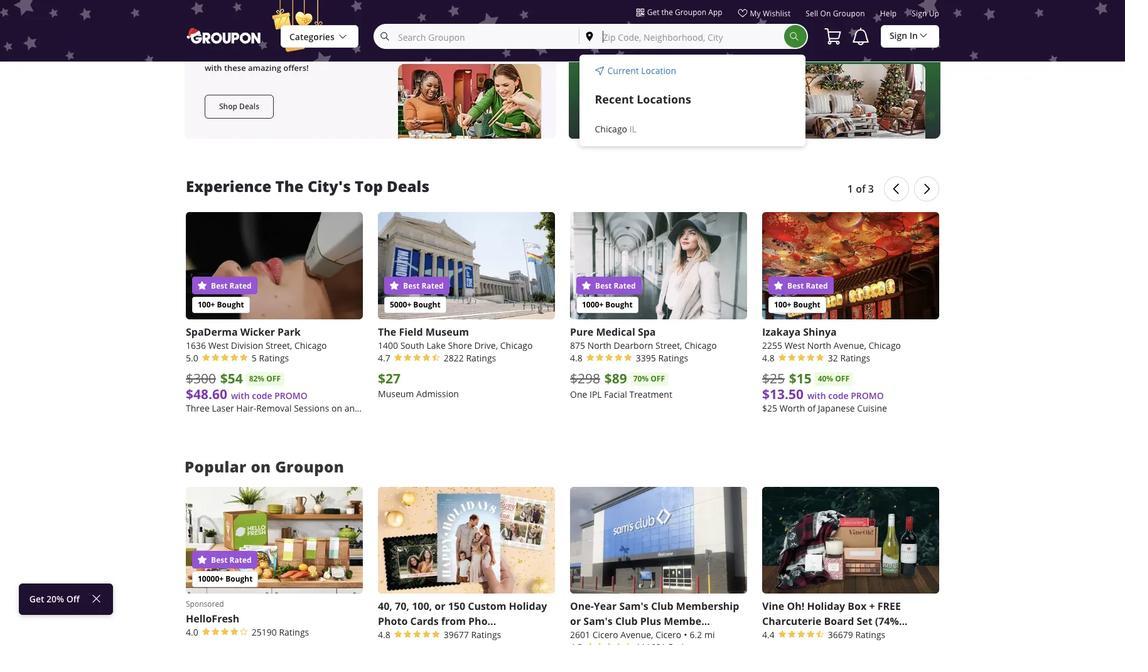 Task type: describe. For each thing, give the bounding box(es) containing it.
ratings for the field museum
[[466, 352, 496, 364]]

2 cicero from the left
[[656, 629, 682, 641]]

of inside $25 $15 40% off $13.50 with code promo $25 worth of japanese cuisine
[[808, 402, 816, 414]]

extra
[[357, 402, 378, 414]]

70,
[[395, 600, 409, 614]]

bought right 5000+
[[413, 299, 441, 310]]

hellofresh
[[186, 612, 239, 626]]

rated for $54
[[230, 281, 252, 291]]

box
[[848, 600, 867, 614]]

holidays
[[205, 18, 301, 45]]

chicago inside izakaya shinya 2255 west north avenue, chicago
[[869, 340, 901, 352]]

rated up 10000+ bought
[[230, 555, 252, 566]]

10000+ bought
[[198, 574, 253, 585]]

photo
[[378, 615, 408, 629]]

get for get 20% off
[[29, 593, 44, 605]]

search image
[[789, 31, 799, 41]]

32
[[828, 352, 838, 364]]

0 vertical spatial club
[[651, 600, 674, 614]]

1400
[[378, 340, 398, 352]]

36679 ratings
[[828, 629, 886, 641]]

bought for $15
[[793, 299, 821, 310]]

sign up
[[912, 8, 939, 18]]

2601
[[570, 629, 590, 641]]

1 of 3
[[848, 182, 874, 196]]

laser
[[212, 402, 234, 414]]

groupon image
[[186, 27, 263, 44]]

area
[[405, 402, 424, 414]]

sponsored
[[186, 599, 224, 609]]

best up 5000+ bought
[[403, 281, 420, 291]]

locations
[[637, 92, 691, 107]]

izakaya shinya 2255 west north avenue, chicago
[[762, 325, 901, 352]]

1636
[[186, 340, 206, 352]]

&
[[685, 57, 691, 68]]

Search Groupon search field
[[375, 25, 579, 48]]

100+ bought for $54
[[198, 299, 244, 310]]

best rated up 5000+ bought
[[401, 281, 444, 291]]

sell
[[806, 8, 818, 18]]

or inside 40, 70, 100, or 150 custom holiday photo cards from pho...
[[435, 600, 446, 614]]

rated for $89
[[614, 281, 636, 291]]

pure medical spa 875 north dearborn street, chicago
[[570, 325, 717, 352]]

off for $54
[[266, 374, 281, 384]]

3395 ratings
[[636, 352, 688, 364]]

ipl
[[590, 389, 602, 401]]

magic
[[786, 13, 852, 40]]

groupon for popular on groupon
[[275, 456, 344, 477]]

avenue, inside izakaya shinya 2255 west north avenue, chicago
[[834, 340, 867, 352]]

avenue, inside the one-year sam's club membership or sam's club plus membe... 2601 cicero avenue, cicero • 6.2 mi
[[621, 629, 653, 641]]

groupon for sell on groupon
[[833, 8, 865, 18]]

offers!
[[283, 62, 309, 74]]

1
[[848, 182, 853, 196]]

4.8 for $89
[[570, 352, 583, 364]]

$54
[[220, 370, 243, 388]]

2255
[[762, 340, 783, 352]]

one-year sam's club membership or sam's club plus membe... 2601 cicero avenue, cicero • 6.2 mi
[[570, 600, 739, 641]]

5.0
[[186, 352, 198, 364]]

100+ bought for $15
[[774, 299, 821, 310]]

40%
[[818, 374, 833, 384]]

cuisine
[[857, 402, 887, 414]]

on inside $300 $54 82% off $48.60 with code promo three laser hair-removal sessions on an extra small area
[[332, 402, 342, 414]]

an
[[345, 402, 355, 414]]

best up 10000+ bought
[[211, 555, 228, 566]]

come
[[307, 18, 369, 45]]

lake
[[427, 340, 446, 352]]

get the groupon app
[[647, 7, 723, 17]]

app
[[709, 7, 723, 17]]

best rated up 10000+ bought
[[209, 555, 252, 566]]

wicker
[[240, 325, 275, 339]]

get inside dive into holiday magic get in the spirit with holiday activities, decor & more!
[[589, 45, 603, 57]]

wishlist
[[763, 8, 791, 18]]

groupon for get the groupon app
[[675, 7, 707, 17]]

10000+
[[198, 574, 224, 585]]

division
[[231, 340, 263, 352]]

best for $54
[[211, 281, 228, 291]]

150
[[448, 600, 465, 614]]

best for $89
[[595, 281, 612, 291]]

code for $54
[[252, 390, 272, 402]]

40, 70, 100, or 150 custom holiday photo cards from pho...
[[378, 600, 547, 629]]

my wishlist
[[750, 8, 791, 18]]

drive,
[[474, 340, 498, 352]]

chicago inside 'the field museum 1400 south lake shore drive, chicago'
[[500, 340, 533, 352]]

best rated for $15
[[786, 281, 828, 291]]

board
[[824, 615, 854, 629]]

with inside holidays come early start checking off your list with these amazing offers!
[[205, 62, 222, 74]]

street, for $89
[[656, 340, 682, 352]]

holidays come early image
[[152, 0, 556, 139]]

museum inside 'the field museum 1400 south lake shore drive, chicago'
[[426, 325, 469, 339]]

current location
[[608, 65, 676, 77]]

875
[[570, 340, 585, 352]]

activities,
[[621, 57, 658, 68]]

2822 ratings
[[444, 352, 496, 364]]

$298 $89 70% off one ipl facial treatment
[[570, 370, 672, 401]]

with inside $300 $54 82% off $48.60 with code promo three laser hair-removal sessions on an extra small area
[[231, 390, 250, 402]]

on for sell on groupon
[[820, 8, 831, 18]]

rated up 5000+ bought
[[422, 281, 444, 291]]

field
[[399, 325, 423, 339]]

$48.60
[[186, 385, 227, 404]]

ratings down pho...
[[471, 629, 501, 641]]

4.7
[[378, 352, 390, 364]]

street, for $54
[[266, 340, 292, 352]]

current
[[608, 65, 639, 77]]

membership
[[676, 600, 739, 614]]

get for get the groupon app
[[647, 7, 660, 17]]

with inside $25 $15 40% off $13.50 with code promo $25 worth of japanese cuisine
[[808, 390, 826, 402]]

bought for $54
[[217, 299, 244, 310]]

shop deals
[[219, 101, 259, 112]]

25190
[[252, 627, 277, 639]]

west inside izakaya shinya 2255 west north avenue, chicago
[[785, 340, 805, 352]]

holiday inside 40, 70, 100, or 150 custom holiday photo cards from pho...
[[509, 600, 547, 614]]

removal
[[256, 402, 292, 414]]

shore
[[448, 340, 472, 352]]

museum inside $27 museum admission
[[378, 388, 414, 400]]

5 ratings
[[252, 352, 289, 364]]

notifications inbox image
[[851, 26, 871, 46]]

custom
[[468, 600, 506, 614]]

bought for $89
[[606, 299, 633, 310]]

these
[[224, 62, 246, 74]]

on for popular on groupon
[[251, 456, 271, 477]]

sign for sign up
[[912, 8, 927, 18]]

39677 ratings
[[444, 629, 501, 641]]

plus
[[640, 615, 661, 629]]

north for $89
[[588, 340, 612, 352]]

2 $25 from the top
[[762, 402, 777, 414]]

sign in button
[[881, 24, 939, 48]]

park
[[278, 325, 301, 339]]

the inside button
[[662, 7, 673, 17]]

20%
[[47, 593, 64, 605]]



Task type: locate. For each thing, give the bounding box(es) containing it.
list
[[296, 51, 308, 62]]

north down shinya
[[807, 340, 831, 352]]

0 horizontal spatial north
[[588, 340, 612, 352]]

code up japanese
[[829, 390, 849, 402]]

west down izakaya
[[785, 340, 805, 352]]

39677
[[444, 629, 469, 641]]

chicago left the il
[[595, 123, 627, 135]]

chicago inside spaderma wicker park 1636 west division street, chicago
[[295, 340, 327, 352]]

0 horizontal spatial sign
[[890, 30, 908, 41]]

0 horizontal spatial museum
[[378, 388, 414, 400]]

early
[[375, 18, 430, 45]]

1 horizontal spatial club
[[651, 600, 674, 614]]

1000+
[[582, 299, 604, 310]]

0 horizontal spatial 4.8
[[378, 629, 390, 641]]

in
[[605, 45, 612, 57]]

0 horizontal spatial sam's
[[584, 615, 613, 629]]

$13.50
[[762, 385, 804, 404]]

1 north from the left
[[588, 340, 612, 352]]

2 horizontal spatial get
[[647, 7, 660, 17]]

north inside izakaya shinya 2255 west north avenue, chicago
[[807, 340, 831, 352]]

off for $89
[[651, 374, 665, 384]]

amazing
[[248, 62, 281, 74]]

with left these
[[205, 62, 222, 74]]

0 vertical spatial avenue,
[[834, 340, 867, 352]]

1 horizontal spatial museum
[[426, 325, 469, 339]]

off right 82%
[[266, 374, 281, 384]]

deals right top
[[387, 176, 430, 197]]

pho...
[[469, 615, 496, 629]]

chicago right drive,
[[500, 340, 533, 352]]

north inside the pure medical spa 875 north dearborn street, chicago
[[588, 340, 612, 352]]

0 horizontal spatial on
[[251, 456, 271, 477]]

2 vertical spatial on
[[251, 456, 271, 477]]

ratings for spaderma wicker park
[[259, 352, 289, 364]]

or left 150
[[435, 600, 446, 614]]

west inside spaderma wicker park 1636 west division street, chicago
[[208, 340, 229, 352]]

street, up 5 ratings
[[266, 340, 292, 352]]

get the groupon app button
[[636, 6, 723, 18]]

groupon down sessions
[[275, 456, 344, 477]]

street, inside the pure medical spa 875 north dearborn street, chicago
[[656, 340, 682, 352]]

1 off from the left
[[266, 374, 281, 384]]

in
[[910, 30, 918, 41]]

sponsored hellofresh
[[186, 599, 239, 626]]

sign for sign in
[[890, 30, 908, 41]]

get inside button
[[647, 7, 660, 17]]

with up hair-
[[231, 390, 250, 402]]

1 promo from the left
[[275, 390, 308, 402]]

Search Groupon search field
[[374, 24, 808, 146]]

$25 left worth
[[762, 402, 777, 414]]

2 north from the left
[[807, 340, 831, 352]]

$15
[[789, 370, 812, 388]]

one-
[[570, 600, 594, 614]]

recent
[[595, 92, 634, 107]]

1 horizontal spatial deals
[[387, 176, 430, 197]]

2 promo from the left
[[851, 390, 884, 402]]

0 vertical spatial get
[[647, 7, 660, 17]]

1 horizontal spatial on
[[332, 402, 342, 414]]

1 horizontal spatial the
[[378, 325, 396, 339]]

2 street, from the left
[[656, 340, 682, 352]]

1 horizontal spatial sign
[[912, 8, 927, 18]]

cicero left '•'
[[656, 629, 682, 641]]

shop
[[219, 101, 237, 112]]

sell on groupon
[[806, 8, 865, 18]]

4.8 down the 875
[[570, 352, 583, 364]]

1 vertical spatial $25
[[762, 402, 777, 414]]

0 horizontal spatial avenue,
[[621, 629, 653, 641]]

32 ratings
[[828, 352, 871, 364]]

on left an
[[332, 402, 342, 414]]

with down 40%
[[808, 390, 826, 402]]

three
[[186, 402, 210, 414]]

1 horizontal spatial 100+
[[774, 299, 792, 310]]

sign left up
[[912, 8, 927, 18]]

1 horizontal spatial cicero
[[656, 629, 682, 641]]

2822
[[444, 352, 464, 364]]

1 vertical spatial club
[[615, 615, 638, 629]]

club left "plus"
[[615, 615, 638, 629]]

0 vertical spatial the
[[662, 7, 673, 17]]

the inside dive into holiday magic get in the spirit with holiday activities, decor & more!
[[615, 45, 628, 57]]

the
[[662, 7, 673, 17], [615, 45, 628, 57]]

get up chicago, il search box
[[647, 7, 660, 17]]

0 horizontal spatial the
[[275, 176, 304, 197]]

1 horizontal spatial off
[[651, 374, 665, 384]]

1 cicero from the left
[[593, 629, 618, 641]]

ratings for izakaya shinya
[[841, 352, 871, 364]]

1 horizontal spatial 4.8
[[570, 352, 583, 364]]

0 horizontal spatial or
[[435, 600, 446, 614]]

1 vertical spatial sam's
[[584, 615, 613, 629]]

worth
[[780, 402, 805, 414]]

+
[[869, 600, 875, 614]]

0 vertical spatial deals
[[239, 101, 259, 112]]

2 horizontal spatial 4.8
[[762, 352, 775, 364]]

off inside $300 $54 82% off $48.60 with code promo three laser hair-removal sessions on an extra small area
[[266, 374, 281, 384]]

1 vertical spatial avenue,
[[621, 629, 653, 641]]

1 horizontal spatial the
[[662, 7, 673, 17]]

1 vertical spatial deals
[[387, 176, 430, 197]]

$25 left $15
[[762, 370, 785, 387]]

1 vertical spatial sign
[[890, 30, 908, 41]]

$27 museum admission
[[378, 370, 459, 400]]

sell on groupon link
[[806, 8, 865, 23]]

rated for $15
[[806, 281, 828, 291]]

ratings for sponsored
[[279, 627, 309, 639]]

ratings down set
[[856, 629, 886, 641]]

2 west from the left
[[785, 340, 805, 352]]

izakaya
[[762, 325, 801, 339]]

0 horizontal spatial cicero
[[593, 629, 618, 641]]

1 horizontal spatial groupon
[[675, 7, 707, 17]]

off right 70%
[[651, 374, 665, 384]]

0 horizontal spatial off
[[266, 374, 281, 384]]

groupon inside get the groupon app button
[[675, 7, 707, 17]]

0 vertical spatial sam's
[[619, 600, 649, 614]]

3 off from the left
[[835, 374, 850, 384]]

1 street, from the left
[[266, 340, 292, 352]]

chicago down park
[[295, 340, 327, 352]]

100+ bought up spaderma
[[198, 299, 244, 310]]

1 vertical spatial museum
[[378, 388, 414, 400]]

25190 ratings
[[252, 627, 309, 639]]

avenue, down "plus"
[[621, 629, 653, 641]]

ratings down drive,
[[466, 352, 496, 364]]

70%
[[633, 374, 649, 384]]

promo inside $25 $15 40% off $13.50 with code promo $25 worth of japanese cuisine
[[851, 390, 884, 402]]

sign
[[912, 8, 927, 18], [890, 30, 908, 41]]

best rated for $89
[[593, 281, 636, 291]]

groupon inside sell on groupon link
[[833, 8, 865, 18]]

0 horizontal spatial groupon
[[275, 456, 344, 477]]

of right worth
[[808, 402, 816, 414]]

spaderma
[[186, 325, 238, 339]]

off for $15
[[835, 374, 850, 384]]

40,
[[378, 600, 392, 614]]

4.8 down the photo
[[378, 629, 390, 641]]

off right 40%
[[835, 374, 850, 384]]

location
[[641, 65, 676, 77]]

1 horizontal spatial or
[[570, 615, 581, 629]]

pure
[[570, 325, 594, 339]]

or inside the one-year sam's club membership or sam's club plus membe... 2601 cicero avenue, cicero • 6.2 mi
[[570, 615, 581, 629]]

dive
[[589, 13, 638, 40]]

off inside $25 $15 40% off $13.50 with code promo $25 worth of japanese cuisine
[[835, 374, 850, 384]]

of right 1
[[856, 182, 866, 196]]

rated up 1000+ bought
[[614, 281, 636, 291]]

100+ for $15
[[774, 299, 792, 310]]

groupon up notifications inbox image
[[833, 8, 865, 18]]

north down medical
[[588, 340, 612, 352]]

ratings right 3395
[[658, 352, 688, 364]]

2 vertical spatial get
[[29, 593, 44, 605]]

cicero right 2601
[[593, 629, 618, 641]]

chicago il
[[595, 123, 637, 135]]

japanese
[[818, 402, 855, 414]]

0 horizontal spatial code
[[252, 390, 272, 402]]

100+ up spaderma
[[198, 299, 215, 310]]

1 horizontal spatial code
[[829, 390, 849, 402]]

1 horizontal spatial north
[[807, 340, 831, 352]]

the inside 'the field museum 1400 south lake shore drive, chicago'
[[378, 325, 396, 339]]

100+ bought up izakaya
[[774, 299, 821, 310]]

city's
[[308, 176, 351, 197]]

ratings for pure medical spa
[[658, 352, 688, 364]]

on right the sell
[[820, 8, 831, 18]]

100+ up izakaya
[[774, 299, 792, 310]]

1 $25 from the top
[[762, 370, 785, 387]]

with inside dive into holiday magic get in the spirit with holiday activities, decor & more!
[[652, 45, 670, 57]]

west
[[208, 340, 229, 352], [785, 340, 805, 352]]

1 vertical spatial or
[[570, 615, 581, 629]]

vine
[[762, 600, 785, 614]]

more!
[[589, 68, 612, 79]]

1 horizontal spatial of
[[856, 182, 866, 196]]

1 horizontal spatial street,
[[656, 340, 682, 352]]

mi
[[705, 629, 715, 641]]

promo up removal
[[275, 390, 308, 402]]

0 vertical spatial $25
[[762, 370, 785, 387]]

0 horizontal spatial street,
[[266, 340, 292, 352]]

ratings right 32
[[841, 352, 871, 364]]

best rated for $54
[[209, 281, 252, 291]]

5000+
[[390, 299, 411, 310]]

chicago up 3395 ratings
[[685, 340, 717, 352]]

0 vertical spatial on
[[820, 8, 831, 18]]

holiday inside vine oh! holiday box + free charcuterie board set (74%...
[[807, 600, 845, 614]]

treatment
[[629, 389, 672, 401]]

sam's down year
[[584, 615, 613, 629]]

1 100+ from the left
[[198, 299, 215, 310]]

groupon
[[675, 7, 707, 17], [833, 8, 865, 18], [275, 456, 344, 477]]

code inside $25 $15 40% off $13.50 with code promo $25 worth of japanese cuisine
[[829, 390, 849, 402]]

off inside $298 $89 70% off one ipl facial treatment
[[651, 374, 665, 384]]

best rated up 1000+ bought
[[593, 281, 636, 291]]

the right the in
[[615, 45, 628, 57]]

ratings right 5
[[259, 352, 289, 364]]

4.8 for $15
[[762, 352, 775, 364]]

code up removal
[[252, 390, 272, 402]]

spirit
[[630, 45, 650, 57]]

1 vertical spatial the
[[615, 45, 628, 57]]

$25 $15 40% off $13.50 with code promo $25 worth of japanese cuisine
[[762, 370, 887, 414]]

promo up cuisine
[[851, 390, 884, 402]]

1 vertical spatial the
[[378, 325, 396, 339]]

0 horizontal spatial promo
[[275, 390, 308, 402]]

holidays come early start checking off your list with these amazing offers!
[[205, 18, 430, 74]]

get left the in
[[589, 45, 603, 57]]

experience
[[186, 176, 271, 197]]

north for $15
[[807, 340, 831, 352]]

vine oh! holiday box + free charcuterie board set (74%...
[[762, 600, 908, 629]]

1 vertical spatial get
[[589, 45, 603, 57]]

0 horizontal spatial club
[[615, 615, 638, 629]]

categories
[[290, 31, 335, 43]]

with
[[652, 45, 670, 57], [205, 62, 222, 74], [231, 390, 250, 402], [808, 390, 826, 402]]

1 vertical spatial on
[[332, 402, 342, 414]]

from
[[441, 615, 466, 629]]

west down spaderma
[[208, 340, 229, 352]]

1 vertical spatial of
[[808, 402, 816, 414]]

2 horizontal spatial groupon
[[833, 8, 865, 18]]

best up 1000+ bought
[[595, 281, 612, 291]]

6.2
[[690, 629, 702, 641]]

best for $15
[[788, 281, 804, 291]]

club up "plus"
[[651, 600, 674, 614]]

best rated up shinya
[[786, 281, 828, 291]]

bought right 10000+
[[226, 574, 253, 585]]

bought up spaderma
[[217, 299, 244, 310]]

0 vertical spatial sign
[[912, 8, 927, 18]]

1 horizontal spatial get
[[589, 45, 603, 57]]

ratings right 25190
[[279, 627, 309, 639]]

museum up small
[[378, 388, 414, 400]]

with up the location
[[652, 45, 670, 57]]

best rated up spaderma
[[209, 281, 252, 291]]

bought right 1000+
[[606, 299, 633, 310]]

Chicago, IL search field
[[580, 25, 784, 48]]

best up izakaya
[[788, 281, 804, 291]]

1 horizontal spatial west
[[785, 340, 805, 352]]

sign in
[[890, 30, 918, 41]]

•
[[684, 629, 687, 641]]

0 horizontal spatial 100+
[[198, 299, 215, 310]]

0 horizontal spatial get
[[29, 593, 44, 605]]

$300 $54 82% off $48.60 with code promo three laser hair-removal sessions on an extra small area
[[186, 370, 424, 414]]

2 horizontal spatial off
[[835, 374, 850, 384]]

3395
[[636, 352, 656, 364]]

100+ for $54
[[198, 299, 215, 310]]

promo for $15
[[851, 390, 884, 402]]

south
[[400, 340, 424, 352]]

4.8 down 2255
[[762, 352, 775, 364]]

code inside $300 $54 82% off $48.60 with code promo three laser hair-removal sessions on an extra small area
[[252, 390, 272, 402]]

2 100+ bought from the left
[[774, 299, 821, 310]]

1 horizontal spatial sam's
[[619, 600, 649, 614]]

rated up shinya
[[806, 281, 828, 291]]

best up spaderma
[[211, 281, 228, 291]]

get left 20% in the left of the page
[[29, 593, 44, 605]]

promo for $54
[[275, 390, 308, 402]]

promo inside $300 $54 82% off $48.60 with code promo three laser hair-removal sessions on an extra small area
[[275, 390, 308, 402]]

0 vertical spatial of
[[856, 182, 866, 196]]

the up chicago, il search box
[[662, 7, 673, 17]]

categories button
[[281, 25, 359, 48]]

the field museum 1400 south lake shore drive, chicago
[[378, 325, 533, 352]]

off
[[266, 374, 281, 384], [651, 374, 665, 384], [835, 374, 850, 384]]

the left city's
[[275, 176, 304, 197]]

1 horizontal spatial 100+ bought
[[774, 299, 821, 310]]

1 code from the left
[[252, 390, 272, 402]]

cards
[[410, 615, 439, 629]]

year
[[594, 600, 617, 614]]

on right popular
[[251, 456, 271, 477]]

set
[[857, 615, 873, 629]]

sessions
[[294, 402, 329, 414]]

avenue, up 32 ratings
[[834, 340, 867, 352]]

into
[[644, 13, 690, 40]]

2 100+ from the left
[[774, 299, 792, 310]]

the up 1400
[[378, 325, 396, 339]]

0 horizontal spatial of
[[808, 402, 816, 414]]

spa
[[638, 325, 656, 339]]

2 horizontal spatial on
[[820, 8, 831, 18]]

get
[[647, 7, 660, 17], [589, 45, 603, 57], [29, 593, 44, 605]]

4.4
[[762, 629, 775, 641]]

bought up shinya
[[793, 299, 821, 310]]

free
[[878, 600, 901, 614]]

1 100+ bought from the left
[[198, 299, 244, 310]]

0 vertical spatial museum
[[426, 325, 469, 339]]

sign left in on the right top of the page
[[890, 30, 908, 41]]

chicago up 32 ratings
[[869, 340, 901, 352]]

rated up wicker
[[230, 281, 252, 291]]

sam's up "plus"
[[619, 600, 649, 614]]

or up 2601
[[570, 615, 581, 629]]

2 code from the left
[[829, 390, 849, 402]]

sign inside button
[[890, 30, 908, 41]]

dive into holiday magic image
[[536, 0, 941, 139]]

search element
[[784, 25, 807, 48]]

chicago inside the pure medical spa 875 north dearborn street, chicago
[[685, 340, 717, 352]]

code for $15
[[829, 390, 849, 402]]

help
[[880, 8, 897, 18]]

deals right shop
[[239, 101, 259, 112]]

admission
[[416, 388, 459, 400]]

0 horizontal spatial west
[[208, 340, 229, 352]]

groupon left app
[[675, 7, 707, 17]]

museum up lake
[[426, 325, 469, 339]]

2 off from the left
[[651, 374, 665, 384]]

0 vertical spatial or
[[435, 600, 446, 614]]

0 horizontal spatial 100+ bought
[[198, 299, 244, 310]]

0 horizontal spatial the
[[615, 45, 628, 57]]

top
[[355, 176, 383, 197]]

0 vertical spatial the
[[275, 176, 304, 197]]

1 west from the left
[[208, 340, 229, 352]]

1000+ bought
[[582, 299, 633, 310]]

my
[[750, 8, 761, 18]]

chicago inside search groupon search box
[[595, 123, 627, 135]]

1 horizontal spatial promo
[[851, 390, 884, 402]]

82%
[[249, 374, 264, 384]]

0 horizontal spatial deals
[[239, 101, 259, 112]]

1 horizontal spatial avenue,
[[834, 340, 867, 352]]

street, inside spaderma wicker park 1636 west division street, chicago
[[266, 340, 292, 352]]

street, up 3395 ratings
[[656, 340, 682, 352]]

medical
[[596, 325, 635, 339]]



Task type: vqa. For each thing, say whether or not it's contained in the screenshot.
Slice
no



